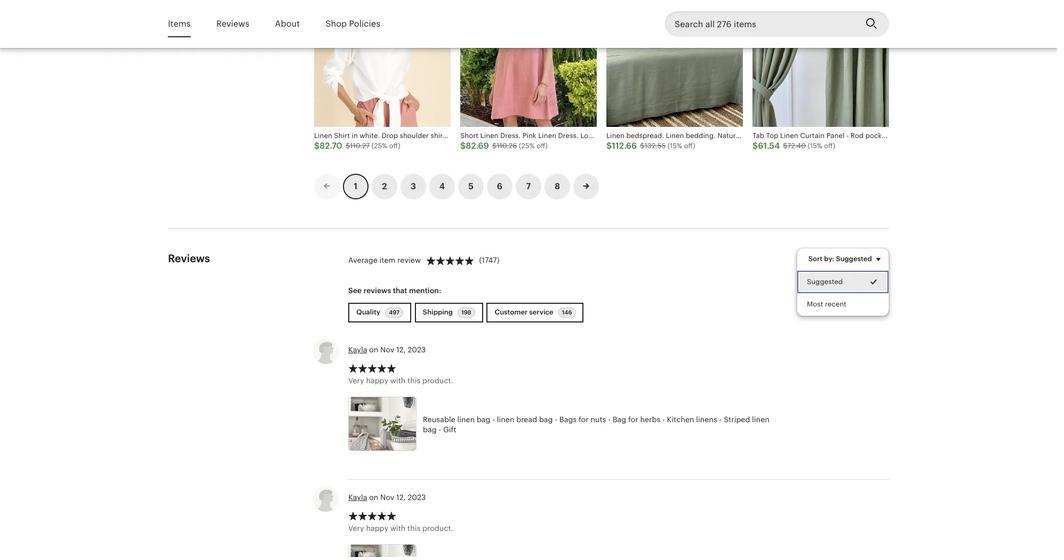 Task type: vqa. For each thing, say whether or not it's contained in the screenshot.


Task type: describe. For each thing, give the bounding box(es) containing it.
very for first kayla link from the bottom of the page
[[349, 525, 364, 533]]

1 kayla link from the top
[[349, 346, 367, 354]]

3 linen from the left
[[753, 416, 770, 424]]

very happy with this product. for first kayla link from the bottom of the page
[[349, 525, 454, 533]]

shipping
[[423, 308, 455, 316]]

short
[[461, 132, 479, 140]]

2 horizontal spatial bag
[[540, 416, 553, 424]]

most recent
[[807, 301, 847, 309]]

1 for from the left
[[579, 416, 589, 424]]

6
[[497, 182, 503, 192]]

5 link
[[458, 174, 484, 200]]

- left gift
[[439, 426, 441, 435]]

with for first kayla link from the bottom of the page
[[390, 525, 406, 533]]

gift
[[443, 426, 457, 435]]

$ left 110.27
[[314, 141, 320, 151]]

2
[[382, 182, 387, 192]]

112.66
[[612, 141, 637, 151]]

tab top linen curtain panel - rod pocket linen curtains in moss green - custom linen curtains - linen drapes image
[[753, 0, 890, 127]]

this for second kayla link from the bottom of the page
[[408, 377, 421, 385]]

quality
[[357, 308, 382, 316]]

Search all 276 items text field
[[666, 11, 858, 37]]

$ 112.66 $ 132.55 (15% off)
[[607, 141, 696, 151]]

8 link
[[545, 174, 571, 200]]

summer
[[602, 132, 630, 140]]

shop policies link
[[326, 12, 381, 36]]

herbs
[[641, 416, 661, 424]]

most
[[807, 301, 824, 309]]

- left bread
[[493, 416, 495, 424]]

customer service
[[495, 308, 555, 316]]

3 linen from the left
[[655, 132, 673, 140]]

3 link
[[401, 174, 426, 200]]

(15% for 112.66
[[668, 142, 683, 150]]

2 kayla link from the top
[[349, 494, 367, 502]]

nov for first kayla link from the bottom of the page
[[380, 494, 395, 502]]

82.70
[[320, 141, 343, 151]]

2023 for second kayla link from the bottom of the page
[[408, 346, 426, 354]]

striped
[[724, 416, 751, 424]]

kayla for second kayla link from the bottom of the page
[[349, 346, 367, 354]]

nov for second kayla link from the bottom of the page
[[380, 346, 395, 354]]

on for second kayla link from the bottom of the page
[[369, 346, 379, 354]]

short linen dress. pink linen dress. loose summer dress. linen clothes. $ 82.69 $ 110.26 (25% off)
[[461, 132, 702, 151]]

61.54
[[758, 141, 780, 151]]

72.40
[[788, 142, 806, 150]]

$ down summer
[[607, 141, 612, 151]]

very happy with this product. for second kayla link from the bottom of the page
[[349, 377, 454, 385]]

by:
[[825, 255, 835, 263]]

(15% for 61.54
[[808, 142, 823, 150]]

1
[[354, 182, 358, 192]]

8
[[555, 182, 560, 192]]

average item review
[[349, 256, 421, 265]]

see reviews that mention:
[[349, 287, 441, 295]]

- right herbs
[[663, 416, 665, 424]]

items
[[168, 19, 191, 29]]

item
[[380, 256, 396, 265]]

7 link
[[516, 174, 542, 200]]

off) for 61.54
[[825, 142, 836, 150]]

$ inside $ 112.66 $ 132.55 (15% off)
[[641, 142, 645, 150]]

bread
[[517, 416, 538, 424]]

4 link
[[430, 174, 455, 200]]

3 dress. from the left
[[632, 132, 653, 140]]

product. for first kayla link from the bottom of the page
[[423, 525, 454, 533]]

6 link
[[487, 174, 513, 200]]

sort by: suggested button
[[801, 248, 893, 271]]

sort
[[809, 255, 823, 263]]

suggested inside the suggested button
[[807, 278, 843, 286]]

reusable linen bag - linen bread bag -  bags for nuts - bag for herbs - kitchen linens - striped linen bag - gift link
[[349, 397, 770, 454]]

mention:
[[409, 287, 441, 295]]

policies
[[349, 19, 381, 29]]

about
[[275, 19, 300, 29]]

reusable linen bag - linen bread bag -  bags for nuts - bag for herbs - kitchen linens - striped linen bag - gift
[[423, 416, 770, 435]]

3
[[411, 182, 416, 192]]

198
[[462, 310, 472, 316]]

2 linen from the left
[[539, 132, 557, 140]]



Task type: locate. For each thing, give the bounding box(es) containing it.
bag
[[613, 416, 627, 424]]

1 horizontal spatial dress.
[[559, 132, 579, 140]]

reusable
[[423, 416, 456, 424]]

$
[[314, 141, 320, 151], [461, 141, 466, 151], [607, 141, 612, 151], [753, 141, 758, 151], [346, 142, 350, 150], [493, 142, 497, 150], [641, 142, 645, 150], [784, 142, 788, 150]]

suggested right by:
[[837, 255, 873, 263]]

1 vertical spatial product.
[[423, 525, 454, 533]]

2 linen from the left
[[497, 416, 515, 424]]

1 linen from the left
[[481, 132, 499, 140]]

0 horizontal spatial dress.
[[501, 132, 521, 140]]

$ right "82.70"
[[346, 142, 350, 150]]

1 (25% from the left
[[372, 142, 388, 150]]

12, for second kayla link from the bottom of the page
[[397, 346, 406, 354]]

$ left 72.40
[[753, 141, 758, 151]]

1 vertical spatial 12,
[[397, 494, 406, 502]]

(15% inside $ 61.54 $ 72.40 (15% off)
[[808, 142, 823, 150]]

suggested inside sort by: suggested popup button
[[837, 255, 873, 263]]

very for second kayla link from the bottom of the page
[[349, 377, 364, 385]]

1 vertical spatial nov
[[380, 494, 395, 502]]

off) right 110.27
[[389, 142, 401, 150]]

2 very happy with this product. from the top
[[349, 525, 454, 533]]

0 vertical spatial very happy with this product.
[[349, 377, 454, 385]]

linen up 132.55
[[655, 132, 673, 140]]

1 vertical spatial with
[[390, 525, 406, 533]]

0 vertical spatial kayla link
[[349, 346, 367, 354]]

0 vertical spatial product.
[[423, 377, 454, 385]]

2023
[[408, 346, 426, 354], [408, 494, 426, 502]]

linen up 82.69
[[481, 132, 499, 140]]

1 vertical spatial very
[[349, 525, 364, 533]]

(15% right 72.40
[[808, 142, 823, 150]]

(25% inside $ 82.70 $ 110.27 (25% off)
[[372, 142, 388, 150]]

2 product. from the top
[[423, 525, 454, 533]]

kitchen
[[667, 416, 695, 424]]

reviews
[[216, 19, 250, 29], [168, 253, 210, 265]]

items link
[[168, 12, 191, 36]]

1 vertical spatial kayla
[[349, 494, 367, 502]]

0 horizontal spatial reviews
[[168, 253, 210, 265]]

2 (25% from the left
[[519, 142, 535, 150]]

497
[[389, 310, 400, 316]]

suggested button
[[798, 271, 889, 294]]

happy for first kayla link from the bottom of the page
[[366, 525, 389, 533]]

2 horizontal spatial linen
[[753, 416, 770, 424]]

linen shirt in white. drop shoulder shirt. washed linen shirt. linen everyday shirt. elegant oversized linen shirt. handmade linen clothes. image
[[314, 0, 451, 127]]

7
[[527, 182, 531, 192]]

kayla on nov 12, 2023
[[349, 346, 426, 354], [349, 494, 426, 502]]

kayla link
[[349, 346, 367, 354], [349, 494, 367, 502]]

customer
[[495, 308, 528, 316]]

menu containing suggested
[[797, 248, 890, 317]]

1 very happy with this product. from the top
[[349, 377, 454, 385]]

1 nov from the top
[[380, 346, 395, 354]]

1 horizontal spatial (25%
[[519, 142, 535, 150]]

this for first kayla link from the bottom of the page
[[408, 525, 421, 533]]

linen right pink
[[539, 132, 557, 140]]

2023 for first kayla link from the bottom of the page
[[408, 494, 426, 502]]

2 dress. from the left
[[559, 132, 579, 140]]

0 horizontal spatial linen
[[458, 416, 475, 424]]

3 off) from the left
[[684, 142, 696, 150]]

very
[[349, 377, 364, 385], [349, 525, 364, 533]]

nov
[[380, 346, 395, 354], [380, 494, 395, 502]]

(25% right 110.27
[[372, 142, 388, 150]]

2 on from the top
[[369, 494, 379, 502]]

very happy with this product.
[[349, 377, 454, 385], [349, 525, 454, 533]]

off) inside $ 82.70 $ 110.27 (25% off)
[[389, 142, 401, 150]]

2 horizontal spatial linen
[[655, 132, 673, 140]]

1 linen from the left
[[458, 416, 475, 424]]

(25%
[[372, 142, 388, 150], [519, 142, 535, 150]]

110.27
[[350, 142, 370, 150]]

happy for second kayla link from the bottom of the page
[[366, 377, 389, 385]]

1 2023 from the top
[[408, 346, 426, 354]]

0 vertical spatial with
[[390, 377, 406, 385]]

1 happy from the top
[[366, 377, 389, 385]]

with
[[390, 377, 406, 385], [390, 525, 406, 533]]

2 kayla on nov 12, 2023 from the top
[[349, 494, 426, 502]]

bag
[[477, 416, 491, 424], [540, 416, 553, 424], [423, 426, 437, 435]]

happy
[[366, 377, 389, 385], [366, 525, 389, 533]]

2 (15% from the left
[[808, 142, 823, 150]]

dress. up 110.26
[[501, 132, 521, 140]]

146
[[562, 310, 572, 316]]

off) right 72.40
[[825, 142, 836, 150]]

suggested
[[837, 255, 873, 263], [807, 278, 843, 286]]

$ right 112.66
[[641, 142, 645, 150]]

product. for second kayla link from the bottom of the page
[[423, 377, 454, 385]]

nuts
[[591, 416, 607, 424]]

clothes.
[[675, 132, 702, 140]]

for right bag
[[629, 416, 639, 424]]

off) down clothes.
[[684, 142, 696, 150]]

1 vertical spatial reviews
[[168, 253, 210, 265]]

linens
[[697, 416, 718, 424]]

0 vertical spatial reviews
[[216, 19, 250, 29]]

4
[[440, 182, 445, 192]]

0 horizontal spatial (25%
[[372, 142, 388, 150]]

reusable linen bag - linen bread bag -  bags for nuts - bag for herbs - kitchen linens - striped linen bag - gift image
[[349, 545, 417, 558]]

this
[[408, 377, 421, 385], [408, 525, 421, 533]]

reviews
[[364, 287, 391, 295]]

(15%
[[668, 142, 683, 150], [808, 142, 823, 150]]

$ right 61.54
[[784, 142, 788, 150]]

- left bags at the right of page
[[555, 416, 558, 424]]

1 vertical spatial this
[[408, 525, 421, 533]]

2 very from the top
[[349, 525, 364, 533]]

that
[[393, 287, 408, 295]]

linen
[[458, 416, 475, 424], [497, 416, 515, 424], [753, 416, 770, 424]]

shop policies
[[326, 19, 381, 29]]

1 link
[[343, 174, 369, 200]]

linen
[[481, 132, 499, 140], [539, 132, 557, 140], [655, 132, 673, 140]]

0 vertical spatial very
[[349, 377, 364, 385]]

recent
[[825, 301, 847, 309]]

132.55
[[645, 142, 666, 150]]

average
[[349, 256, 378, 265]]

kayla on nov 12, 2023 for first kayla link from the bottom of the page
[[349, 494, 426, 502]]

0 vertical spatial kayla
[[349, 346, 367, 354]]

2 kayla from the top
[[349, 494, 367, 502]]

kayla on nov 12, 2023 for second kayla link from the bottom of the page
[[349, 346, 426, 354]]

product.
[[423, 377, 454, 385], [423, 525, 454, 533]]

1 vertical spatial kayla link
[[349, 494, 367, 502]]

0 vertical spatial 12,
[[397, 346, 406, 354]]

-
[[493, 416, 495, 424], [555, 416, 558, 424], [608, 416, 611, 424], [663, 416, 665, 424], [720, 416, 722, 424], [439, 426, 441, 435]]

linen right striped
[[753, 416, 770, 424]]

service
[[530, 308, 554, 316]]

(1747)
[[480, 256, 500, 265]]

shop
[[326, 19, 347, 29]]

off) right 110.26
[[537, 142, 548, 150]]

reviews link
[[216, 12, 250, 36]]

2 horizontal spatial dress.
[[632, 132, 653, 140]]

1 horizontal spatial for
[[629, 416, 639, 424]]

2 12, from the top
[[397, 494, 406, 502]]

0 horizontal spatial linen
[[481, 132, 499, 140]]

12, for first kayla link from the bottom of the page
[[397, 494, 406, 502]]

for left nuts
[[579, 416, 589, 424]]

2 nov from the top
[[380, 494, 395, 502]]

1 horizontal spatial reviews
[[216, 19, 250, 29]]

$ down short
[[461, 141, 466, 151]]

2 off) from the left
[[537, 142, 548, 150]]

menu
[[797, 248, 890, 317]]

1 kayla on nov 12, 2023 from the top
[[349, 346, 426, 354]]

0 horizontal spatial for
[[579, 416, 589, 424]]

$ inside $ 61.54 $ 72.40 (15% off)
[[784, 142, 788, 150]]

1 vertical spatial very happy with this product.
[[349, 525, 454, 533]]

2 link
[[372, 174, 398, 200]]

1 horizontal spatial linen
[[497, 416, 515, 424]]

pink
[[523, 132, 537, 140]]

0 vertical spatial happy
[[366, 377, 389, 385]]

1 vertical spatial on
[[369, 494, 379, 502]]

kayla
[[349, 346, 367, 354], [349, 494, 367, 502]]

1 with from the top
[[390, 377, 406, 385]]

linen bedspread. linen bedding. natural linen bed cover. linen bed throw in green moss. linen counterpane. stonewashed linen quilt. image
[[607, 0, 743, 127]]

off) inside $ 112.66 $ 132.55 (15% off)
[[684, 142, 696, 150]]

bag down reusable
[[423, 426, 437, 435]]

5
[[469, 182, 474, 192]]

bag right bread
[[540, 416, 553, 424]]

review
[[398, 256, 421, 265]]

see
[[349, 287, 362, 295]]

0 vertical spatial this
[[408, 377, 421, 385]]

kayla for first kayla link from the bottom of the page
[[349, 494, 367, 502]]

linen right reusable
[[458, 416, 475, 424]]

1 on from the top
[[369, 346, 379, 354]]

2 with from the top
[[390, 525, 406, 533]]

2 for from the left
[[629, 416, 639, 424]]

$ right 82.69
[[493, 142, 497, 150]]

1 vertical spatial happy
[[366, 525, 389, 533]]

suggested up most recent
[[807, 278, 843, 286]]

0 horizontal spatial (15%
[[668, 142, 683, 150]]

- left bag
[[608, 416, 611, 424]]

1 horizontal spatial (15%
[[808, 142, 823, 150]]

110.26
[[497, 142, 517, 150]]

bags
[[560, 416, 577, 424]]

1 very from the top
[[349, 377, 364, 385]]

(15% inside $ 112.66 $ 132.55 (15% off)
[[668, 142, 683, 150]]

1 kayla from the top
[[349, 346, 367, 354]]

0 vertical spatial suggested
[[837, 255, 873, 263]]

1 horizontal spatial bag
[[477, 416, 491, 424]]

0 vertical spatial nov
[[380, 346, 395, 354]]

about link
[[275, 12, 300, 36]]

off) for 112.66
[[684, 142, 696, 150]]

1 dress. from the left
[[501, 132, 521, 140]]

1 (15% from the left
[[668, 142, 683, 150]]

0 vertical spatial on
[[369, 346, 379, 354]]

2 this from the top
[[408, 525, 421, 533]]

1 vertical spatial suggested
[[807, 278, 843, 286]]

dress. left loose
[[559, 132, 579, 140]]

bag left bread
[[477, 416, 491, 424]]

4 off) from the left
[[825, 142, 836, 150]]

sort by: suggested
[[809, 255, 873, 263]]

dress.
[[501, 132, 521, 140], [559, 132, 579, 140], [632, 132, 653, 140]]

2 happy from the top
[[366, 525, 389, 533]]

$ inside $ 82.70 $ 110.27 (25% off)
[[346, 142, 350, 150]]

short linen dress. pink linen dress. loose summer dress. linen clothes. image
[[461, 0, 597, 127]]

- right linens
[[720, 416, 722, 424]]

(15% down clothes.
[[668, 142, 683, 150]]

0 horizontal spatial bag
[[423, 426, 437, 435]]

(25% down pink
[[519, 142, 535, 150]]

(25% inside short linen dress. pink linen dress. loose summer dress. linen clothes. $ 82.69 $ 110.26 (25% off)
[[519, 142, 535, 150]]

off) inside short linen dress. pink linen dress. loose summer dress. linen clothes. $ 82.69 $ 110.26 (25% off)
[[537, 142, 548, 150]]

off) inside $ 61.54 $ 72.40 (15% off)
[[825, 142, 836, 150]]

1 this from the top
[[408, 377, 421, 385]]

2 2023 from the top
[[408, 494, 426, 502]]

dress. up $ 112.66 $ 132.55 (15% off)
[[632, 132, 653, 140]]

with for second kayla link from the bottom of the page
[[390, 377, 406, 385]]

1 product. from the top
[[423, 377, 454, 385]]

on for first kayla link from the bottom of the page
[[369, 494, 379, 502]]

1 12, from the top
[[397, 346, 406, 354]]

1 off) from the left
[[389, 142, 401, 150]]

off) for 82.70
[[389, 142, 401, 150]]

0 vertical spatial kayla on nov 12, 2023
[[349, 346, 426, 354]]

loose
[[581, 132, 601, 140]]

0 vertical spatial 2023
[[408, 346, 426, 354]]

1 horizontal spatial linen
[[539, 132, 557, 140]]

1 vertical spatial kayla on nov 12, 2023
[[349, 494, 426, 502]]

82.69
[[466, 141, 489, 151]]

on
[[369, 346, 379, 354], [369, 494, 379, 502]]

$ 82.70 $ 110.27 (25% off)
[[314, 141, 401, 151]]

linen left bread
[[497, 416, 515, 424]]

$ 61.54 $ 72.40 (15% off)
[[753, 141, 836, 151]]

1 vertical spatial 2023
[[408, 494, 426, 502]]

most recent button
[[798, 294, 889, 316]]



